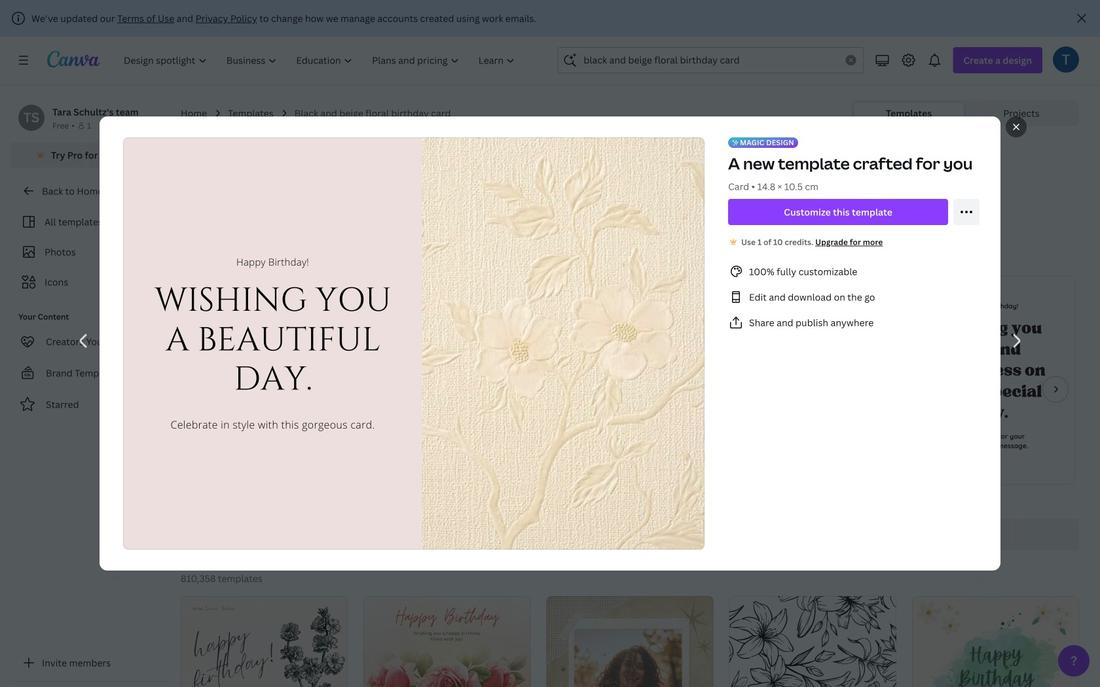 Task type: describe. For each thing, give the bounding box(es) containing it.
beige and white floral scrapbook birthday card image
[[547, 597, 714, 688]]

tara schultz's team image
[[18, 105, 45, 131]]



Task type: locate. For each thing, give the bounding box(es) containing it.
pink and beige floral birthday card image
[[364, 597, 531, 688]]

group
[[736, 240, 1076, 504], [181, 276, 474, 504], [479, 276, 775, 504]]

green and beige watercolor florar birthday card image
[[912, 597, 1079, 688]]

None search field
[[558, 47, 864, 73]]

top level navigation element
[[115, 47, 526, 73]]

black and beige floral birthday card image
[[181, 597, 348, 688]]

black white floral birthday greetings card image
[[729, 597, 897, 688]]

list
[[728, 264, 980, 331]]

tara schultz's team element
[[18, 105, 45, 131]]



Task type: vqa. For each thing, say whether or not it's contained in the screenshot.
GROUP
yes



